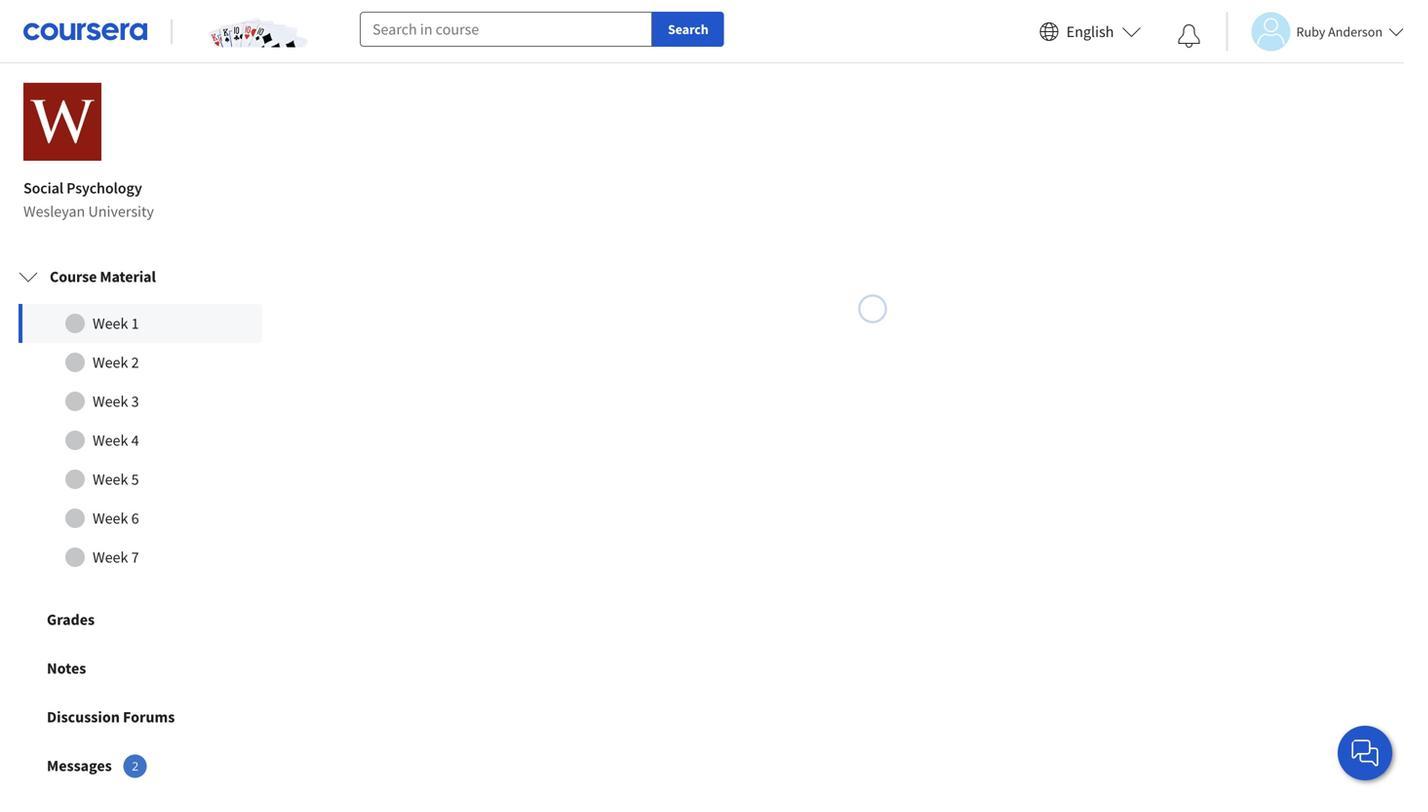 Task type: describe. For each thing, give the bounding box(es) containing it.
discussion forums link
[[0, 693, 281, 742]]

english
[[1066, 22, 1114, 41]]

Search in course text field
[[360, 12, 652, 47]]

week 3 link
[[19, 382, 262, 421]]

ruby
[[1296, 23, 1325, 40]]

course
[[50, 267, 97, 287]]

week for week 5
[[93, 470, 128, 490]]

week 4
[[93, 431, 139, 451]]

week for week 6
[[93, 509, 128, 529]]

grades
[[47, 610, 95, 630]]

discussion
[[47, 708, 120, 727]]

wesleyan university image
[[23, 83, 101, 161]]

forums
[[123, 708, 175, 727]]

material
[[100, 267, 156, 287]]

week for week 2
[[93, 353, 128, 373]]

search
[[668, 20, 708, 38]]

anderson
[[1328, 23, 1383, 40]]

4
[[131, 431, 139, 451]]

week 1 link
[[19, 304, 262, 343]]

course material button
[[3, 250, 278, 304]]

1 vertical spatial 2
[[132, 759, 139, 775]]

week 6 link
[[19, 499, 262, 538]]

ruby anderson button
[[1226, 12, 1404, 51]]

3
[[131, 392, 139, 412]]

help center image
[[1353, 742, 1377, 765]]

grades link
[[0, 596, 281, 645]]

week 7
[[93, 548, 139, 568]]

notes
[[47, 659, 86, 679]]

week 5 link
[[19, 460, 262, 499]]

week for week 4
[[93, 431, 128, 451]]

6
[[131, 509, 139, 529]]

week 4 link
[[19, 421, 262, 460]]

week 1
[[93, 314, 139, 334]]



Task type: vqa. For each thing, say whether or not it's contained in the screenshot.
Week 7 link
yes



Task type: locate. For each thing, give the bounding box(es) containing it.
week left 7
[[93, 548, 128, 568]]

wesleyan
[[23, 202, 85, 221]]

week 7 link
[[19, 538, 262, 577]]

week inside week 2 "link"
[[93, 353, 128, 373]]

psychology
[[66, 178, 142, 198]]

week 5
[[93, 470, 139, 490]]

4 week from the top
[[93, 431, 128, 451]]

week inside week 6 link
[[93, 509, 128, 529]]

7 week from the top
[[93, 548, 128, 568]]

show notifications image
[[1177, 24, 1201, 48]]

3 week from the top
[[93, 392, 128, 412]]

2 down 1
[[131, 353, 139, 373]]

week left 1
[[93, 314, 128, 334]]

university
[[88, 202, 154, 221]]

course material
[[50, 267, 156, 287]]

week for week 3
[[93, 392, 128, 412]]

week left 4
[[93, 431, 128, 451]]

5
[[131, 470, 139, 490]]

notes link
[[0, 645, 281, 693]]

week inside week 4 link
[[93, 431, 128, 451]]

7
[[131, 548, 139, 568]]

2
[[131, 353, 139, 373], [132, 759, 139, 775]]

coursera image
[[23, 16, 147, 47]]

week inside week 3 link
[[93, 392, 128, 412]]

ruby anderson
[[1296, 23, 1383, 40]]

week down week 1
[[93, 353, 128, 373]]

social psychology wesleyan university
[[23, 178, 154, 221]]

search button
[[652, 12, 724, 47]]

week
[[93, 314, 128, 334], [93, 353, 128, 373], [93, 392, 128, 412], [93, 431, 128, 451], [93, 470, 128, 490], [93, 509, 128, 529], [93, 548, 128, 568]]

2 inside "link"
[[131, 353, 139, 373]]

week 2 link
[[19, 343, 262, 382]]

week inside week 5 link
[[93, 470, 128, 490]]

5 week from the top
[[93, 470, 128, 490]]

week 2
[[93, 353, 139, 373]]

6 week from the top
[[93, 509, 128, 529]]

week left 5
[[93, 470, 128, 490]]

2 week from the top
[[93, 353, 128, 373]]

week left 3
[[93, 392, 128, 412]]

week left 6
[[93, 509, 128, 529]]

chat with us image
[[1349, 738, 1381, 769]]

2 down discussion forums link
[[132, 759, 139, 775]]

week 6
[[93, 509, 139, 529]]

week 3
[[93, 392, 139, 412]]

messages
[[47, 757, 112, 776]]

1 week from the top
[[93, 314, 128, 334]]

week for week 1
[[93, 314, 128, 334]]

week for week 7
[[93, 548, 128, 568]]

0 vertical spatial 2
[[131, 353, 139, 373]]

discussion forums
[[47, 708, 175, 727]]

english button
[[1031, 0, 1149, 63]]

social
[[23, 178, 63, 198]]

1
[[131, 314, 139, 334]]



